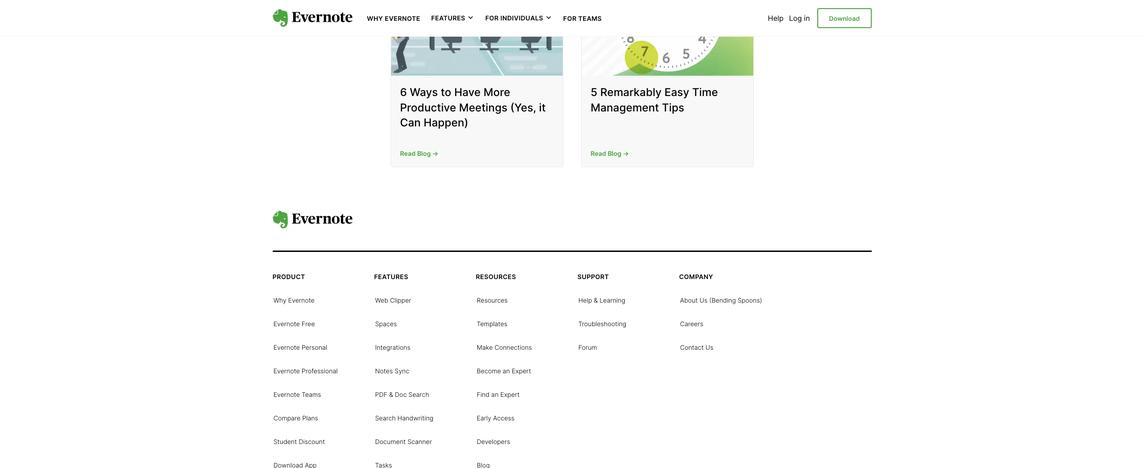 Task type: locate. For each thing, give the bounding box(es) containing it.
1 vertical spatial why evernote
[[273, 297, 315, 305]]

us right about
[[700, 297, 708, 305]]

blog for 5 remarkably easy time management tips
[[608, 150, 622, 157]]

help
[[768, 14, 784, 23], [579, 297, 592, 305]]

download link
[[817, 8, 872, 28]]

6 ways to have more productive meetings (yes, it can happen)
[[400, 86, 546, 130]]

5
[[591, 86, 598, 99]]

have
[[454, 86, 481, 99]]

why evernote for evernote
[[273, 297, 315, 305]]

document
[[375, 439, 406, 446]]

0 horizontal spatial for
[[485, 14, 499, 22]]

why
[[367, 15, 383, 22], [273, 297, 286, 305]]

0 vertical spatial expert
[[512, 368, 531, 375]]

can
[[400, 116, 421, 130]]

plans
[[302, 415, 318, 423]]

1 evernote logo image from the top
[[273, 9, 352, 27]]

help left the log
[[768, 14, 784, 23]]

integrations
[[375, 344, 411, 352]]

find an expert
[[477, 391, 520, 399]]

document scanner link
[[375, 438, 432, 447]]

for inside button
[[485, 14, 499, 22]]

1 horizontal spatial teams
[[578, 15, 602, 22]]

0 vertical spatial teams
[[578, 15, 602, 22]]

company
[[679, 273, 713, 281]]

for for for individuals
[[485, 14, 499, 22]]

evernote inside "link"
[[273, 344, 300, 352]]

forum
[[579, 344, 597, 352]]

0 vertical spatial why evernote
[[367, 15, 420, 22]]

0 vertical spatial why
[[367, 15, 383, 22]]

log
[[789, 14, 802, 23]]

why evernote link
[[367, 14, 420, 23], [273, 296, 315, 305]]

us right contact
[[706, 344, 714, 352]]

evernote for free
[[273, 320, 300, 328]]

for individuals
[[485, 14, 543, 22]]

become an expert link
[[477, 367, 531, 376]]

integrations link
[[375, 343, 411, 352]]

search
[[409, 391, 429, 399], [375, 415, 396, 423]]

0 horizontal spatial &
[[389, 391, 393, 399]]

teams
[[578, 15, 602, 22], [302, 391, 321, 399]]

remarkably
[[600, 86, 662, 99]]

0 vertical spatial features
[[431, 14, 465, 22]]

1 read blog → from the left
[[400, 150, 439, 157]]

1 vertical spatial why evernote link
[[273, 296, 315, 305]]

contact
[[680, 344, 704, 352]]

evernote for personal
[[273, 344, 300, 352]]

1 vertical spatial resources
[[477, 297, 508, 305]]

search right the 'doc' on the left
[[409, 391, 429, 399]]

templates link
[[477, 320, 508, 329]]

why for evernote professional
[[273, 297, 286, 305]]

teams for for teams
[[578, 15, 602, 22]]

1 horizontal spatial blog
[[608, 150, 622, 157]]

blog image image
[[391, 0, 563, 76]]

handwriting
[[398, 415, 433, 423]]

pdf
[[375, 391, 387, 399]]

0 horizontal spatial help
[[579, 297, 592, 305]]

templates
[[477, 320, 508, 328]]

1 horizontal spatial an
[[503, 368, 510, 375]]

scanner
[[408, 439, 432, 446]]

expert down connections
[[512, 368, 531, 375]]

0 vertical spatial us
[[700, 297, 708, 305]]

0 horizontal spatial read
[[400, 150, 416, 157]]

us for about
[[700, 297, 708, 305]]

1 horizontal spatial why
[[367, 15, 383, 22]]

0 vertical spatial search
[[409, 391, 429, 399]]

1 horizontal spatial →
[[623, 150, 629, 157]]

0 horizontal spatial why
[[273, 297, 286, 305]]

download
[[829, 14, 860, 22]]

notes sync link
[[375, 367, 409, 376]]

1 vertical spatial expert
[[500, 391, 520, 399]]

0 horizontal spatial blog
[[417, 150, 431, 157]]

in
[[804, 14, 810, 23]]

(yes,
[[510, 101, 536, 114]]

0 horizontal spatial features
[[374, 273, 408, 281]]

find an expert link
[[477, 390, 520, 399]]

1 → from the left
[[432, 150, 439, 157]]

make connections
[[477, 344, 532, 352]]

1 horizontal spatial why evernote
[[367, 15, 420, 22]]

easy
[[665, 86, 689, 99]]

expert inside 'link'
[[512, 368, 531, 375]]

contact us link
[[680, 343, 714, 352]]

evernote
[[385, 15, 420, 22], [288, 297, 315, 305], [273, 320, 300, 328], [273, 344, 300, 352], [273, 368, 300, 375], [273, 391, 300, 399]]

individuals
[[501, 14, 543, 22]]

2 read from the left
[[591, 150, 606, 157]]

expert for find an expert
[[500, 391, 520, 399]]

tips
[[662, 101, 684, 114]]

1 horizontal spatial why evernote link
[[367, 14, 420, 23]]

for
[[485, 14, 499, 22], [563, 15, 577, 22]]

0 vertical spatial help
[[768, 14, 784, 23]]

become an expert
[[477, 368, 531, 375]]

0 horizontal spatial teams
[[302, 391, 321, 399]]

us
[[700, 297, 708, 305], [706, 344, 714, 352]]

expert
[[512, 368, 531, 375], [500, 391, 520, 399]]

evernote personal
[[273, 344, 327, 352]]

help down support
[[579, 297, 592, 305]]

an
[[503, 368, 510, 375], [491, 391, 499, 399]]

read blog →
[[400, 150, 439, 157], [591, 150, 629, 157]]

why evernote for for
[[367, 15, 420, 22]]

0 vertical spatial evernote logo image
[[273, 9, 352, 27]]

evernote teams link
[[273, 390, 321, 399]]

& for pdf
[[389, 391, 393, 399]]

0 horizontal spatial →
[[432, 150, 439, 157]]

evernote for teams
[[273, 391, 300, 399]]

&
[[594, 297, 598, 305], [389, 391, 393, 399]]

resources link
[[477, 296, 508, 305]]

& left 'learning' in the bottom right of the page
[[594, 297, 598, 305]]

1 read from the left
[[400, 150, 416, 157]]

0 vertical spatial an
[[503, 368, 510, 375]]

0 horizontal spatial why evernote
[[273, 297, 315, 305]]

1 vertical spatial &
[[389, 391, 393, 399]]

0 vertical spatial why evernote link
[[367, 14, 420, 23]]

evernote logo image
[[273, 9, 352, 27], [273, 211, 352, 229]]

an inside 'link'
[[503, 368, 510, 375]]

search down 'pdf' at the left of the page
[[375, 415, 396, 423]]

0 horizontal spatial why evernote link
[[273, 296, 315, 305]]

resources up templates link
[[477, 297, 508, 305]]

0 horizontal spatial search
[[375, 415, 396, 423]]

expert down become an expert
[[500, 391, 520, 399]]

an right become
[[503, 368, 510, 375]]

for teams
[[563, 15, 602, 22]]

1 vertical spatial teams
[[302, 391, 321, 399]]

2 blog from the left
[[608, 150, 622, 157]]

2 evernote logo image from the top
[[273, 211, 352, 229]]

1 horizontal spatial help
[[768, 14, 784, 23]]

0 vertical spatial &
[[594, 297, 598, 305]]

1 vertical spatial an
[[491, 391, 499, 399]]

evernote free
[[273, 320, 315, 328]]

read for 5 remarkably easy time management tips
[[591, 150, 606, 157]]

& for help
[[594, 297, 598, 305]]

& left the 'doc' on the left
[[389, 391, 393, 399]]

troubleshooting
[[579, 320, 627, 328]]

1 horizontal spatial read blog →
[[591, 150, 629, 157]]

resources up resources link at left bottom
[[476, 273, 516, 281]]

evernote free link
[[273, 320, 315, 329]]

more
[[484, 86, 510, 99]]

an right find
[[491, 391, 499, 399]]

search handwriting link
[[375, 414, 433, 423]]

2 read blog → from the left
[[591, 150, 629, 157]]

log in
[[789, 14, 810, 23]]

2 → from the left
[[623, 150, 629, 157]]

early access link
[[477, 414, 515, 423]]

1 horizontal spatial read
[[591, 150, 606, 157]]

1 vertical spatial features
[[374, 273, 408, 281]]

1 vertical spatial evernote logo image
[[273, 211, 352, 229]]

1 horizontal spatial features
[[431, 14, 465, 22]]

make
[[477, 344, 493, 352]]

about
[[680, 297, 698, 305]]

1 vertical spatial help
[[579, 297, 592, 305]]

0 horizontal spatial an
[[491, 391, 499, 399]]

why evernote link for evernote
[[273, 296, 315, 305]]

1 blog from the left
[[417, 150, 431, 157]]

1 horizontal spatial for
[[563, 15, 577, 22]]

1 vertical spatial us
[[706, 344, 714, 352]]

(bending
[[710, 297, 736, 305]]

student discount
[[273, 439, 325, 446]]

1 horizontal spatial &
[[594, 297, 598, 305]]

1 vertical spatial why
[[273, 297, 286, 305]]

why evernote
[[367, 15, 420, 22], [273, 297, 315, 305]]

help link
[[768, 14, 784, 23]]

resources
[[476, 273, 516, 281], [477, 297, 508, 305]]

0 horizontal spatial read blog →
[[400, 150, 439, 157]]

happen)
[[424, 116, 468, 130]]

compare plans
[[273, 415, 318, 423]]



Task type: vqa. For each thing, say whether or not it's contained in the screenshot.
tasks
no



Task type: describe. For each thing, give the bounding box(es) containing it.
blog for 6 ways to have more productive meetings (yes, it can happen)
[[417, 150, 431, 157]]

→ for 5 remarkably easy time management tips
[[623, 150, 629, 157]]

spoons)
[[738, 297, 762, 305]]

time
[[692, 86, 718, 99]]

us for contact
[[706, 344, 714, 352]]

early
[[477, 415, 491, 423]]

read blog → for 5 remarkably easy time management tips
[[591, 150, 629, 157]]

expert for become an expert
[[512, 368, 531, 375]]

learning
[[600, 297, 625, 305]]

for teams link
[[563, 14, 602, 23]]

it
[[539, 101, 546, 114]]

doc
[[395, 391, 407, 399]]

professional
[[302, 368, 338, 375]]

product
[[273, 273, 305, 281]]

find
[[477, 391, 490, 399]]

read for 6 ways to have more productive meetings (yes, it can happen)
[[400, 150, 416, 157]]

compare
[[273, 415, 301, 423]]

productive
[[400, 101, 456, 114]]

blog image image
[[582, 0, 753, 76]]

troubleshooting link
[[579, 320, 627, 329]]

notes
[[375, 368, 393, 375]]

notes sync
[[375, 368, 409, 375]]

web clipper
[[375, 297, 411, 305]]

search handwriting
[[375, 415, 433, 423]]

help for help
[[768, 14, 784, 23]]

help for help & learning
[[579, 297, 592, 305]]

0 vertical spatial resources
[[476, 273, 516, 281]]

an for become
[[503, 368, 510, 375]]

about us (bending spoons)
[[680, 297, 762, 305]]

1 horizontal spatial search
[[409, 391, 429, 399]]

evernote professional
[[273, 368, 338, 375]]

features button
[[431, 14, 475, 23]]

connections
[[495, 344, 532, 352]]

personal
[[302, 344, 327, 352]]

careers
[[680, 320, 703, 328]]

to
[[441, 86, 451, 99]]

evernote professional link
[[273, 367, 338, 376]]

5 remarkably easy time management tips
[[591, 86, 718, 114]]

sync
[[395, 368, 409, 375]]

6
[[400, 86, 407, 99]]

contact us
[[680, 344, 714, 352]]

forum link
[[579, 343, 597, 352]]

developers link
[[477, 438, 510, 447]]

for individuals button
[[485, 14, 552, 23]]

careers link
[[680, 320, 703, 329]]

student
[[273, 439, 297, 446]]

early access
[[477, 415, 515, 423]]

pdf & doc search
[[375, 391, 429, 399]]

spaces link
[[375, 320, 397, 329]]

read blog → for 6 ways to have more productive meetings (yes, it can happen)
[[400, 150, 439, 157]]

spaces
[[375, 320, 397, 328]]

about us (bending spoons) link
[[680, 296, 762, 305]]

document scanner
[[375, 439, 432, 446]]

web clipper link
[[375, 296, 411, 305]]

compare plans link
[[273, 414, 318, 423]]

why evernote link for for
[[367, 14, 420, 23]]

help & learning
[[579, 297, 625, 305]]

become
[[477, 368, 501, 375]]

free
[[302, 320, 315, 328]]

evernote for professional
[[273, 368, 300, 375]]

→ for 6 ways to have more productive meetings (yes, it can happen)
[[432, 150, 439, 157]]

ways
[[410, 86, 438, 99]]

web
[[375, 297, 388, 305]]

why for for teams
[[367, 15, 383, 22]]

support
[[578, 273, 609, 281]]

developers
[[477, 439, 510, 446]]

teams for evernote teams
[[302, 391, 321, 399]]

student discount link
[[273, 438, 325, 447]]

evernote personal link
[[273, 343, 327, 352]]

an for find
[[491, 391, 499, 399]]

make connections link
[[477, 343, 532, 352]]

evernote teams
[[273, 391, 321, 399]]

access
[[493, 415, 515, 423]]

meetings
[[459, 101, 508, 114]]

features inside features "button"
[[431, 14, 465, 22]]

log in link
[[789, 14, 810, 23]]

for for for teams
[[563, 15, 577, 22]]

help & learning link
[[579, 296, 625, 305]]

1 vertical spatial search
[[375, 415, 396, 423]]

management
[[591, 101, 659, 114]]

clipper
[[390, 297, 411, 305]]



